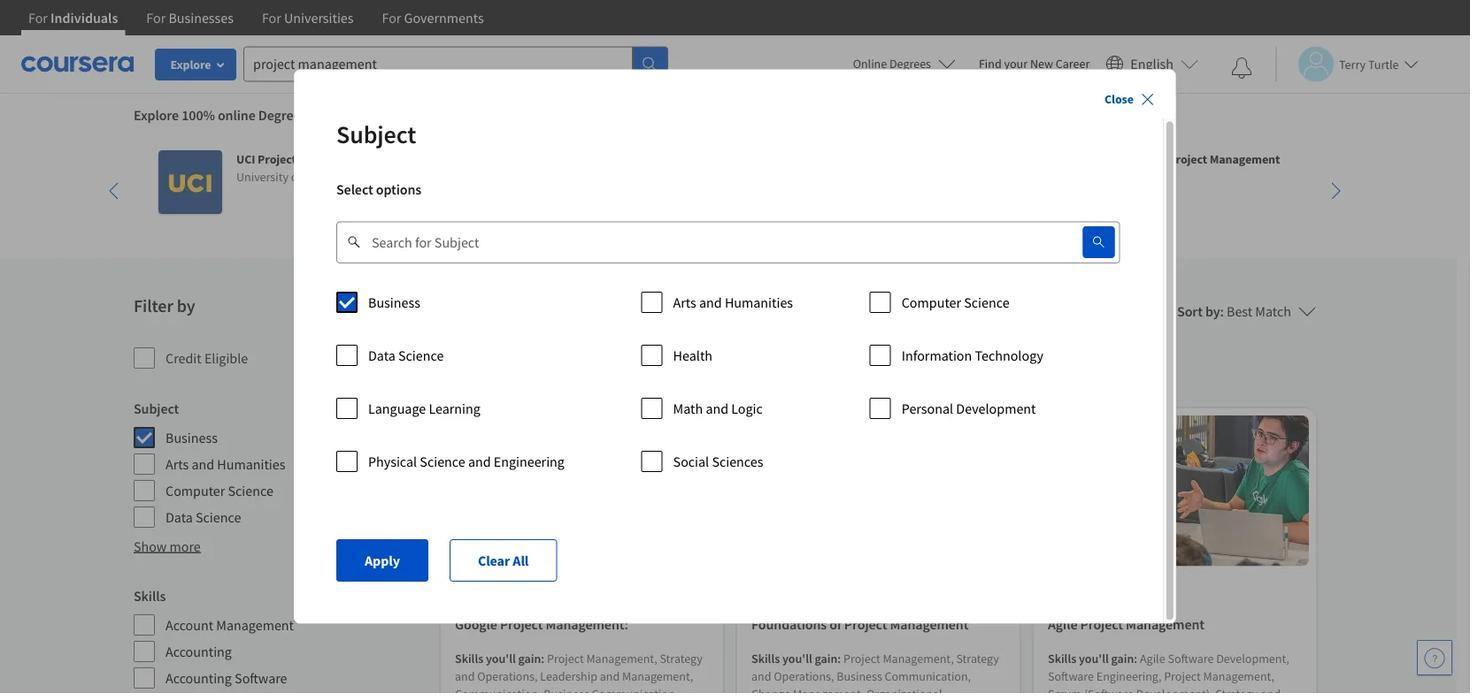 Task type: describe. For each thing, give the bounding box(es) containing it.
and inside project management, strategy and operations, business communication, change management, organization
[[751, 669, 771, 685]]

physical science and engineering
[[368, 454, 565, 471]]

best
[[1227, 303, 1253, 320]]

google project management:
[[455, 616, 628, 634]]

credit
[[166, 350, 202, 367]]

search image
[[1092, 236, 1106, 250]]

management"
[[699, 294, 852, 325]]

coursera image
[[21, 50, 134, 78]]

account management
[[166, 617, 294, 635]]

explore 100% online degrees and certificates on coursera
[[134, 106, 478, 124]]

select
[[337, 181, 373, 199]]

irvine
[[359, 169, 389, 185]]

operations,
[[774, 669, 834, 685]]

accounting software
[[166, 670, 287, 688]]

management for agile project management
[[1126, 616, 1205, 634]]

for businesses
[[146, 9, 234, 27]]

: left best
[[1220, 303, 1224, 320]]

you'll for google
[[486, 651, 516, 667]]

new
[[1030, 56, 1053, 72]]

agile project management
[[1048, 616, 1205, 634]]

find your new career link
[[970, 53, 1099, 75]]

learning
[[429, 400, 481, 418]]

engineering
[[494, 454, 565, 471]]

google for google
[[485, 586, 522, 602]]

english button
[[1099, 35, 1206, 93]]

filter by
[[134, 295, 195, 317]]

english
[[1131, 55, 1174, 73]]

google for google project management (de) google
[[1129, 151, 1166, 167]]

project for uci project management university of california, irvine
[[258, 151, 296, 167]]

for for universities
[[262, 9, 281, 27]]

businesses
[[169, 9, 234, 27]]

close
[[1105, 92, 1134, 107]]

uci
[[236, 151, 255, 167]]

foundations
[[751, 616, 827, 634]]

find your new career
[[979, 56, 1090, 72]]

on
[[406, 106, 421, 124]]

show
[[134, 538, 167, 556]]

math and logic
[[673, 400, 763, 418]]

software
[[235, 670, 287, 688]]

agile project management link
[[1048, 615, 1302, 636]]

development
[[956, 400, 1036, 418]]

subject inside dialog
[[337, 119, 416, 150]]

for for businesses
[[146, 9, 166, 27]]

for for governments
[[382, 9, 401, 27]]

(de)
[[1129, 169, 1151, 185]]

computer inside subject group
[[166, 482, 225, 500]]

management inside skills group
[[216, 617, 294, 635]]

for
[[572, 294, 602, 325]]

data inside 'select subject options' element
[[368, 347, 396, 365]]

foundations of project management
[[751, 616, 969, 634]]

business inside subject group
[[166, 429, 218, 447]]

skills you'll gain : for agile
[[1048, 651, 1140, 667]]

for universities
[[262, 9, 354, 27]]

career
[[1056, 56, 1090, 72]]

subject group
[[134, 398, 423, 529]]

business inside project management, strategy and operations, business communication, change management, organization
[[837, 669, 882, 685]]

: down foundations of project management
[[838, 651, 841, 667]]

arts inside 'select subject options' element
[[673, 294, 697, 312]]

management for uci project management university of california, irvine
[[299, 151, 369, 167]]

skills up change
[[751, 651, 780, 667]]

and left engineering
[[468, 454, 491, 471]]

google project management (de) google
[[1129, 151, 1280, 203]]

your
[[1004, 56, 1028, 72]]

subject dialog
[[294, 69, 1176, 625]]

data inside subject group
[[166, 509, 193, 527]]

all
[[513, 553, 529, 570]]

select options
[[337, 181, 422, 199]]

credit eligible
[[166, 350, 248, 367]]

gain for google
[[518, 651, 541, 667]]

0 vertical spatial management,
[[883, 651, 954, 667]]

computer inside 'select subject options' element
[[902, 294, 961, 312]]

2 you'll from the left
[[782, 651, 812, 667]]

project inside project management, strategy and operations, business communication, change management, organization
[[844, 651, 880, 667]]

logic
[[732, 400, 763, 418]]

management for google project management (de) google
[[1210, 151, 1280, 167]]

computer science inside subject group
[[166, 482, 273, 500]]

communication,
[[885, 669, 971, 685]]

project for google project management (de) google
[[1169, 151, 1207, 167]]

1 vertical spatial of
[[830, 616, 842, 634]]

personal
[[902, 400, 954, 418]]

accounting for accounting software
[[166, 670, 232, 688]]

skills down the agile
[[1048, 651, 1077, 667]]

management:
[[546, 616, 628, 634]]

physical
[[368, 454, 417, 471]]

online
[[218, 106, 256, 124]]

coursera
[[424, 106, 478, 124]]

change
[[751, 686, 791, 694]]

subject inside group
[[134, 400, 179, 418]]

explore
[[134, 106, 179, 124]]

computer science inside 'select subject options' element
[[902, 294, 1010, 312]]

individuals
[[51, 9, 118, 27]]

eligible
[[204, 350, 248, 367]]

skills down 'google project management:'
[[455, 651, 483, 667]]

google for google project management:
[[455, 616, 497, 634]]

math
[[673, 400, 703, 418]]

sort
[[1177, 303, 1203, 320]]

more
[[170, 538, 201, 556]]

and inside subject group
[[192, 456, 214, 474]]

apply
[[365, 553, 400, 570]]

uci project management university of california, irvine
[[236, 151, 389, 185]]

accounting for accounting
[[166, 643, 232, 661]]



Task type: locate. For each thing, give the bounding box(es) containing it.
management, up communication,
[[883, 651, 954, 667]]

2 for from the left
[[146, 9, 166, 27]]

0 vertical spatial of
[[291, 169, 301, 185]]

project inside foundations of project management link
[[844, 616, 887, 634]]

3 gain from the left
[[1111, 651, 1134, 667]]

results
[[496, 294, 567, 325]]

google project management: link
[[455, 615, 709, 636]]

skills you'll gain : up operations,
[[751, 651, 844, 667]]

sort by : best match
[[1177, 303, 1291, 320]]

for
[[28, 9, 48, 27], [146, 9, 166, 27], [262, 9, 281, 27], [382, 9, 401, 27]]

1 vertical spatial business
[[166, 429, 218, 447]]

data science inside 'select subject options' element
[[368, 347, 444, 365]]

california,
[[304, 169, 357, 185]]

1 vertical spatial arts
[[166, 456, 189, 474]]

1 horizontal spatial skills you'll gain :
[[751, 651, 844, 667]]

banner navigation
[[14, 0, 498, 49]]

1,000
[[434, 294, 491, 325]]

1 vertical spatial management,
[[793, 686, 864, 694]]

foundations of project management link
[[751, 615, 1006, 636]]

1 horizontal spatial subject
[[337, 119, 416, 150]]

1 horizontal spatial gain
[[815, 651, 838, 667]]

skills you'll gain :
[[455, 651, 547, 667], [751, 651, 844, 667], [1048, 651, 1140, 667]]

sciences
[[712, 454, 764, 471]]

science
[[964, 294, 1010, 312], [399, 347, 444, 365], [420, 454, 466, 471], [228, 482, 273, 500], [196, 509, 241, 527]]

subject up irvine
[[337, 119, 416, 150]]

4 for from the left
[[382, 9, 401, 27]]

skills up the account
[[134, 588, 166, 605]]

by
[[177, 295, 195, 317], [1206, 303, 1220, 320]]

1 horizontal spatial data
[[368, 347, 396, 365]]

0 vertical spatial business
[[368, 294, 420, 312]]

and
[[309, 106, 332, 124], [699, 294, 722, 312], [706, 400, 729, 418], [468, 454, 491, 471], [192, 456, 214, 474], [751, 669, 771, 685]]

2 horizontal spatial gain
[[1111, 651, 1134, 667]]

information
[[902, 347, 972, 365]]

0 vertical spatial subject
[[337, 119, 416, 150]]

business left 1,000
[[368, 294, 420, 312]]

options
[[376, 181, 422, 199]]

humanities inside 'select subject options' element
[[725, 294, 793, 312]]

business inside 'select subject options' element
[[368, 294, 420, 312]]

data
[[368, 347, 396, 365], [166, 509, 193, 527]]

university
[[236, 169, 289, 185]]

health
[[673, 347, 713, 365]]

and up health
[[699, 294, 722, 312]]

2 horizontal spatial you'll
[[1079, 651, 1109, 667]]

Search by keyword search field
[[372, 222, 1041, 264]]

management inside google project management (de) google
[[1210, 151, 1280, 167]]

0 vertical spatial accounting
[[166, 643, 232, 661]]

help center image
[[1424, 648, 1445, 669]]

2 accounting from the top
[[166, 670, 232, 688]]

0 horizontal spatial gain
[[518, 651, 541, 667]]

clear all button
[[450, 540, 557, 583]]

1 horizontal spatial humanities
[[725, 294, 793, 312]]

data science inside subject group
[[166, 509, 241, 527]]

arts up health
[[673, 294, 697, 312]]

of right university
[[291, 169, 301, 185]]

certificates
[[335, 106, 403, 124]]

degrees
[[258, 106, 307, 124]]

100%
[[182, 106, 215, 124]]

0 horizontal spatial subject
[[134, 400, 179, 418]]

governments
[[404, 9, 484, 27]]

1 vertical spatial subject
[[134, 400, 179, 418]]

computer up information
[[902, 294, 961, 312]]

project
[[258, 151, 296, 167], [1169, 151, 1207, 167], [500, 616, 543, 634], [844, 616, 887, 634], [1080, 616, 1123, 634], [844, 651, 880, 667]]

1 horizontal spatial computer
[[902, 294, 961, 312]]

of right 'foundations' at right bottom
[[830, 616, 842, 634]]

0 horizontal spatial business
[[166, 429, 218, 447]]

3 for from the left
[[262, 9, 281, 27]]

project inside google project management (de) google
[[1169, 151, 1207, 167]]

skills you'll gain : for google
[[455, 651, 547, 667]]

match
[[1255, 303, 1291, 320]]

arts up more
[[166, 456, 189, 474]]

for left 'businesses'
[[146, 9, 166, 27]]

computer
[[902, 294, 961, 312], [166, 482, 225, 500]]

1 horizontal spatial data science
[[368, 347, 444, 365]]

you'll down "agile project management"
[[1079, 651, 1109, 667]]

for individuals
[[28, 9, 118, 27]]

you'll
[[486, 651, 516, 667], [782, 651, 812, 667], [1079, 651, 1109, 667]]

language learning
[[368, 400, 481, 418]]

for left 'individuals'
[[28, 9, 48, 27]]

filter
[[134, 295, 173, 317]]

of
[[291, 169, 301, 185], [830, 616, 842, 634]]

google down clear
[[455, 616, 497, 634]]

1 horizontal spatial computer science
[[902, 294, 1010, 312]]

project management, strategy and operations, business communication, change management, organization
[[751, 651, 1005, 694]]

personal development
[[902, 400, 1036, 418]]

skills inside group
[[134, 588, 166, 605]]

google
[[1129, 151, 1166, 167], [1129, 187, 1165, 203], [485, 586, 522, 602], [455, 616, 497, 634]]

1 vertical spatial arts and humanities
[[166, 456, 285, 474]]

close button
[[1098, 84, 1162, 115]]

management, down operations,
[[793, 686, 864, 694]]

0 vertical spatial data
[[368, 347, 396, 365]]

agile
[[1048, 616, 1078, 634]]

0 horizontal spatial computer
[[166, 482, 225, 500]]

humanities inside subject group
[[217, 456, 285, 474]]

1 accounting from the top
[[166, 643, 232, 661]]

skills
[[134, 588, 166, 605], [455, 651, 483, 667], [751, 651, 780, 667], [1048, 651, 1077, 667]]

gain down "agile project management"
[[1111, 651, 1134, 667]]

project inside uci project management university of california, irvine
[[258, 151, 296, 167]]

arts inside subject group
[[166, 456, 189, 474]]

0 horizontal spatial skills you'll gain :
[[455, 651, 547, 667]]

1 vertical spatial data
[[166, 509, 193, 527]]

subject down "credit"
[[134, 400, 179, 418]]

clear all
[[478, 553, 529, 570]]

strategy
[[956, 651, 999, 667]]

0 horizontal spatial data science
[[166, 509, 241, 527]]

None search field
[[243, 46, 668, 82]]

1 for from the left
[[28, 9, 48, 27]]

1,000 results for "project management"
[[434, 294, 852, 325]]

0 horizontal spatial by
[[177, 295, 195, 317]]

3 you'll from the left
[[1079, 651, 1109, 667]]

project inside google project management: link
[[500, 616, 543, 634]]

3 skills you'll gain : from the left
[[1048, 651, 1140, 667]]

you'll up operations,
[[782, 651, 812, 667]]

google up (de)
[[1129, 151, 1166, 167]]

and right math
[[706, 400, 729, 418]]

0 horizontal spatial management,
[[793, 686, 864, 694]]

select subject options element
[[337, 285, 1120, 498]]

1 you'll from the left
[[486, 651, 516, 667]]

skills you'll gain : down 'google project management:'
[[455, 651, 547, 667]]

0 horizontal spatial arts and humanities
[[166, 456, 285, 474]]

technology
[[975, 347, 1044, 365]]

1 vertical spatial computer
[[166, 482, 225, 500]]

project inside agile project management link
[[1080, 616, 1123, 634]]

of inside uci project management university of california, irvine
[[291, 169, 301, 185]]

skills group
[[134, 586, 423, 694]]

0 vertical spatial humanities
[[725, 294, 793, 312]]

language
[[368, 400, 426, 418]]

1 skills you'll gain : from the left
[[455, 651, 547, 667]]

0 vertical spatial arts
[[673, 294, 697, 312]]

university of california, irvine image
[[158, 150, 222, 214]]

gain down 'google project management:'
[[518, 651, 541, 667]]

1 horizontal spatial you'll
[[782, 651, 812, 667]]

data science up language on the bottom left
[[368, 347, 444, 365]]

: down 'google project management:'
[[541, 651, 545, 667]]

gain
[[518, 651, 541, 667], [815, 651, 838, 667], [1111, 651, 1134, 667]]

1 vertical spatial computer science
[[166, 482, 273, 500]]

accounting
[[166, 643, 232, 661], [166, 670, 232, 688]]

data science up more
[[166, 509, 241, 527]]

1 gain from the left
[[518, 651, 541, 667]]

by for sort
[[1206, 303, 1220, 320]]

2 horizontal spatial business
[[837, 669, 882, 685]]

by right sort
[[1206, 303, 1220, 320]]

0 vertical spatial data science
[[368, 347, 444, 365]]

arts
[[673, 294, 697, 312], [166, 456, 189, 474]]

management inside uci project management university of california, irvine
[[299, 151, 369, 167]]

management
[[299, 151, 369, 167], [1210, 151, 1280, 167], [890, 616, 969, 634], [1126, 616, 1205, 634], [216, 617, 294, 635]]

arts and humanities inside subject group
[[166, 456, 285, 474]]

1 vertical spatial humanities
[[217, 456, 285, 474]]

computer science
[[902, 294, 1010, 312], [166, 482, 273, 500]]

gain up operations,
[[815, 651, 838, 667]]

computer science up more
[[166, 482, 273, 500]]

find
[[979, 56, 1002, 72]]

data up language on the bottom left
[[368, 347, 396, 365]]

social sciences
[[673, 454, 764, 471]]

information technology
[[902, 347, 1044, 365]]

show more
[[134, 538, 201, 556]]

computer up more
[[166, 482, 225, 500]]

1 horizontal spatial arts and humanities
[[673, 294, 793, 312]]

google down (de)
[[1129, 187, 1165, 203]]

0 horizontal spatial of
[[291, 169, 301, 185]]

0 horizontal spatial arts
[[166, 456, 189, 474]]

clear
[[478, 553, 510, 570]]

2 gain from the left
[[815, 651, 838, 667]]

and right the degrees
[[309, 106, 332, 124]]

0 vertical spatial computer
[[902, 294, 961, 312]]

2 horizontal spatial skills you'll gain :
[[1048, 651, 1140, 667]]

by right "filter"
[[177, 295, 195, 317]]

0 vertical spatial computer science
[[902, 294, 1010, 312]]

show more button
[[134, 536, 201, 558]]

you'll down 'google project management:'
[[486, 651, 516, 667]]

0 horizontal spatial humanities
[[217, 456, 285, 474]]

management,
[[883, 651, 954, 667], [793, 686, 864, 694]]

1 horizontal spatial arts
[[673, 294, 697, 312]]

project for agile project management
[[1080, 616, 1123, 634]]

google down clear all button
[[485, 586, 522, 602]]

skills you'll gain : down the agile
[[1048, 651, 1140, 667]]

arts and humanities inside 'select subject options' element
[[673, 294, 793, 312]]

show notifications image
[[1231, 58, 1252, 79]]

0 horizontal spatial you'll
[[486, 651, 516, 667]]

business down "credit"
[[166, 429, 218, 447]]

1 horizontal spatial by
[[1206, 303, 1220, 320]]

universities
[[284, 9, 354, 27]]

and up more
[[192, 456, 214, 474]]

"project
[[607, 294, 694, 325]]

computer science up information technology
[[902, 294, 1010, 312]]

1 horizontal spatial business
[[368, 294, 420, 312]]

project for google project management:
[[500, 616, 543, 634]]

you'll for agile
[[1079, 651, 1109, 667]]

0 vertical spatial arts and humanities
[[673, 294, 793, 312]]

business down foundations of project management
[[837, 669, 882, 685]]

by for filter
[[177, 295, 195, 317]]

2 vertical spatial business
[[837, 669, 882, 685]]

gain for agile
[[1111, 651, 1134, 667]]

for left universities
[[262, 9, 281, 27]]

: down "agile project management"
[[1134, 651, 1138, 667]]

and up change
[[751, 669, 771, 685]]

1 vertical spatial accounting
[[166, 670, 232, 688]]

0 horizontal spatial data
[[166, 509, 193, 527]]

apply button
[[337, 540, 429, 583]]

for for individuals
[[28, 9, 48, 27]]

subject
[[337, 119, 416, 150], [134, 400, 179, 418]]

for governments
[[382, 9, 484, 27]]

1 horizontal spatial management,
[[883, 651, 954, 667]]

social
[[673, 454, 709, 471]]

1 horizontal spatial of
[[830, 616, 842, 634]]

for left the governments
[[382, 9, 401, 27]]

data up more
[[166, 509, 193, 527]]

account
[[166, 617, 213, 635]]

2 skills you'll gain : from the left
[[751, 651, 844, 667]]

1 vertical spatial data science
[[166, 509, 241, 527]]

0 horizontal spatial computer science
[[166, 482, 273, 500]]



Task type: vqa. For each thing, say whether or not it's contained in the screenshot.
Google Project Management: link
yes



